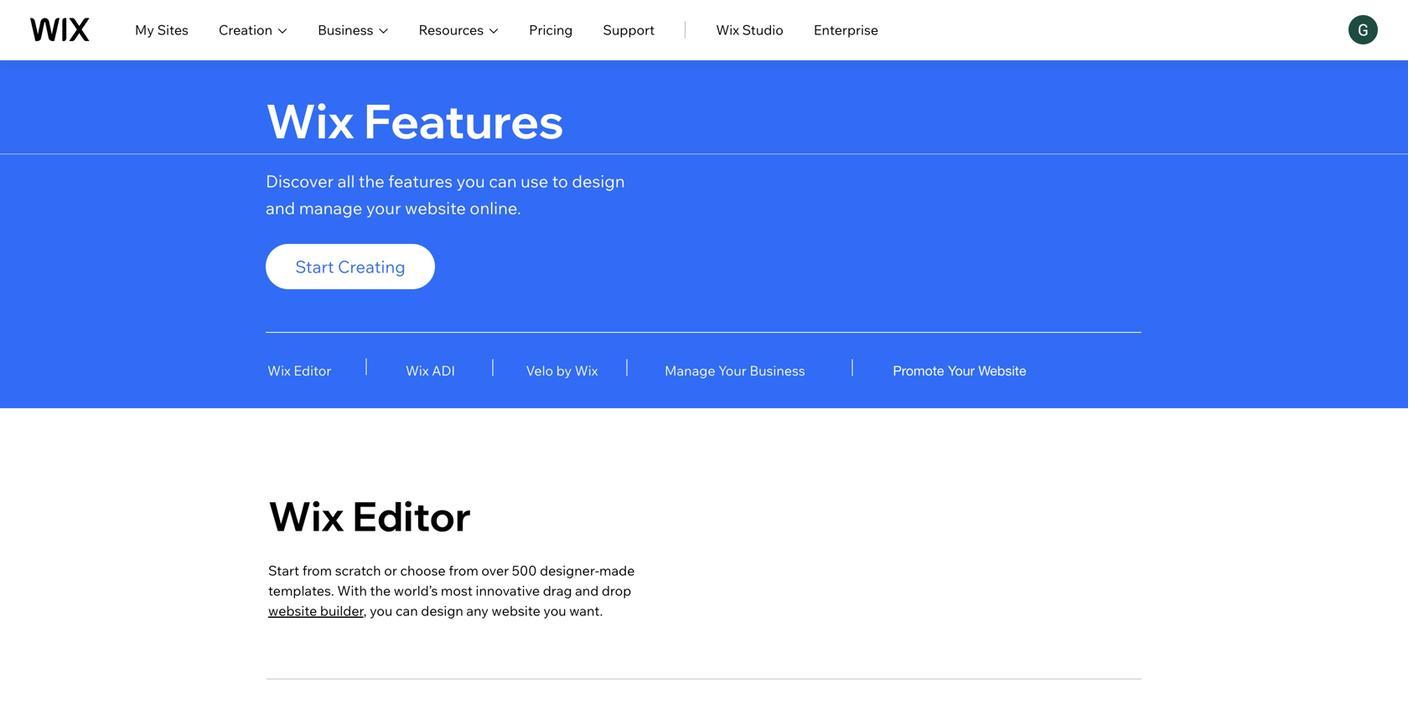 Task type: describe. For each thing, give the bounding box(es) containing it.
2 horizontal spatial website
[[492, 603, 541, 619]]

all
[[338, 171, 355, 192]]

promote your website
[[893, 363, 1027, 378]]

resources
[[419, 21, 484, 38]]

1 horizontal spatial editor
[[352, 491, 471, 541]]

choose
[[400, 562, 446, 579]]

1 vertical spatial wix editor
[[268, 491, 471, 541]]

0 vertical spatial editor
[[294, 362, 332, 379]]

support
[[603, 21, 655, 38]]

wix editor link
[[268, 354, 332, 387]]

my
[[135, 21, 154, 38]]

use
[[521, 171, 549, 192]]

pricing link
[[529, 20, 573, 40]]

you inside discover all the features you can use to design and manage your website online.
[[457, 171, 485, 192]]

features
[[364, 91, 564, 150]]

manage
[[665, 362, 716, 379]]

pricing
[[529, 21, 573, 38]]

any
[[467, 603, 489, 619]]

500
[[512, 562, 537, 579]]

can inside discover all the features you can use to design and manage your website online.
[[489, 171, 517, 192]]

business button
[[318, 20, 389, 40]]

can inside start from scratch or choose from over 500 designer-made templates. with the world's most innovative drag and drop website builder , you can design any website you want.
[[396, 603, 418, 619]]

website
[[979, 363, 1027, 378]]

over
[[482, 562, 509, 579]]

adi
[[432, 362, 455, 379]]

sites
[[157, 21, 189, 38]]

scratch
[[335, 562, 381, 579]]

to
[[552, 171, 569, 192]]

innovative
[[476, 582, 540, 599]]

drop
[[602, 582, 632, 599]]

creating
[[338, 256, 406, 277]]

start from scratch or choose from over 500 designer-made templates. with the world's most innovative drag and drop website builder , you can design any website you want.
[[268, 562, 635, 619]]

your
[[366, 197, 401, 218]]

start creating
[[295, 256, 406, 277]]

support link
[[603, 20, 655, 40]]

most
[[441, 582, 473, 599]]

resources button
[[419, 20, 499, 40]]

manage your business
[[665, 362, 806, 379]]

start creating link
[[266, 244, 435, 289]]

2 horizontal spatial you
[[544, 603, 567, 619]]

velo by wix link
[[519, 354, 605, 387]]



Task type: vqa. For each thing, say whether or not it's contained in the screenshot.
left website
yes



Task type: locate. For each thing, give the bounding box(es) containing it.
designer-
[[540, 562, 600, 579]]

by
[[557, 362, 572, 379]]

velo
[[526, 362, 554, 379]]

the inside start from scratch or choose from over 500 designer-made templates. with the world's most innovative drag and drop website builder , you can design any website you want.
[[370, 582, 391, 599]]

and down discover
[[266, 197, 295, 218]]

design
[[572, 171, 625, 192], [421, 603, 464, 619]]

you up online. at the left
[[457, 171, 485, 192]]

0 horizontal spatial and
[[266, 197, 295, 218]]

studio
[[743, 21, 784, 38]]

0 horizontal spatial editor
[[294, 362, 332, 379]]

0 horizontal spatial you
[[370, 603, 393, 619]]

creation button
[[219, 20, 288, 40]]

want.
[[570, 603, 603, 619]]

the inside discover all the features you can use to design and manage your website online.
[[359, 171, 385, 192]]

the down or
[[370, 582, 391, 599]]

you right ,
[[370, 603, 393, 619]]

from up templates.
[[302, 562, 332, 579]]

you
[[457, 171, 485, 192], [370, 603, 393, 619], [544, 603, 567, 619]]

design right to
[[572, 171, 625, 192]]

website inside discover all the features you can use to design and manage your website online.
[[405, 197, 466, 218]]

1 vertical spatial start
[[268, 562, 299, 579]]

0 vertical spatial and
[[266, 197, 295, 218]]

your right manage
[[719, 362, 747, 379]]

website down features
[[405, 197, 466, 218]]

wix studio
[[716, 21, 784, 38]]

your for website
[[948, 363, 975, 378]]

0 vertical spatial wix editor
[[268, 362, 332, 379]]

0 horizontal spatial from
[[302, 562, 332, 579]]

1 horizontal spatial and
[[575, 582, 599, 599]]

1 horizontal spatial website
[[405, 197, 466, 218]]

1 vertical spatial design
[[421, 603, 464, 619]]

website
[[405, 197, 466, 218], [268, 603, 317, 619], [492, 603, 541, 619]]

or
[[384, 562, 397, 579]]

1 vertical spatial business
[[750, 362, 806, 379]]

start left creating
[[295, 256, 334, 277]]

,
[[364, 603, 367, 619]]

website builder link
[[268, 603, 364, 619]]

0 horizontal spatial can
[[396, 603, 418, 619]]

your left website
[[948, 363, 975, 378]]

drag
[[543, 582, 572, 599]]

made
[[600, 562, 635, 579]]

with
[[337, 582, 367, 599]]

online.
[[470, 197, 521, 218]]

0 horizontal spatial your
[[719, 362, 747, 379]]

design down most
[[421, 603, 464, 619]]

wix adi link
[[400, 354, 461, 387]]

0 horizontal spatial design
[[421, 603, 464, 619]]

and inside discover all the features you can use to design and manage your website online.
[[266, 197, 295, 218]]

wix editor
[[268, 362, 332, 379], [268, 491, 471, 541]]

enterprise
[[814, 21, 879, 38]]

1 horizontal spatial your
[[948, 363, 975, 378]]

can up online. at the left
[[489, 171, 517, 192]]

business
[[318, 21, 374, 38], [750, 362, 806, 379]]

business inside 'link'
[[750, 362, 806, 379]]

1 horizontal spatial from
[[449, 562, 479, 579]]

1 from from the left
[[302, 562, 332, 579]]

discover
[[266, 171, 334, 192]]

design inside discover all the features you can use to design and manage your website online.
[[572, 171, 625, 192]]

wix adi
[[406, 362, 455, 379]]

and up 'want.'
[[575, 582, 599, 599]]

can down world's
[[396, 603, 418, 619]]

start for start creating
[[295, 256, 334, 277]]

your inside 'link'
[[719, 362, 747, 379]]

promote
[[893, 363, 945, 378]]

start
[[295, 256, 334, 277], [268, 562, 299, 579]]

0 vertical spatial design
[[572, 171, 625, 192]]

discover all the features you can use to design and manage your website online.
[[266, 171, 625, 218]]

start inside start from scratch or choose from over 500 designer-made templates. with the world's most innovative drag and drop website builder , you can design any website you want.
[[268, 562, 299, 579]]

builder
[[320, 603, 364, 619]]

features
[[388, 171, 453, 192]]

the right all
[[359, 171, 385, 192]]

start up templates.
[[268, 562, 299, 579]]

the
[[359, 171, 385, 192], [370, 582, 391, 599]]

1 horizontal spatial you
[[457, 171, 485, 192]]

world's
[[394, 582, 438, 599]]

from
[[302, 562, 332, 579], [449, 562, 479, 579]]

manage your business link
[[665, 354, 819, 387]]

1 vertical spatial editor
[[352, 491, 471, 541]]

1 vertical spatial can
[[396, 603, 418, 619]]

design inside start from scratch or choose from over 500 designer-made templates. with the world's most innovative drag and drop website builder , you can design any website you want.
[[421, 603, 464, 619]]

2 from from the left
[[449, 562, 479, 579]]

0 vertical spatial start
[[295, 256, 334, 277]]

manage
[[299, 197, 363, 218]]

enterprise link
[[814, 20, 879, 40]]

1 horizontal spatial design
[[572, 171, 625, 192]]

business inside popup button
[[318, 21, 374, 38]]

0 horizontal spatial business
[[318, 21, 374, 38]]

1 horizontal spatial can
[[489, 171, 517, 192]]

start for start from scratch or choose from over 500 designer-made templates. with the world's most innovative drag and drop website builder , you can design any website you want.
[[268, 562, 299, 579]]

from up most
[[449, 562, 479, 579]]

your
[[719, 362, 747, 379], [948, 363, 975, 378]]

you down drag
[[544, 603, 567, 619]]

promote your website link
[[892, 354, 1028, 387]]

creation
[[219, 21, 273, 38]]

my sites link
[[135, 20, 189, 40]]

and inside start from scratch or choose from over 500 designer-made templates. with the world's most innovative drag and drop website builder , you can design any website you want.
[[575, 582, 599, 599]]

0 horizontal spatial website
[[268, 603, 317, 619]]

wix features
[[266, 91, 564, 150]]

0 vertical spatial the
[[359, 171, 385, 192]]

wix
[[716, 21, 740, 38], [266, 91, 355, 150], [268, 362, 291, 379], [406, 362, 429, 379], [575, 362, 598, 379], [268, 491, 345, 541]]

website down templates.
[[268, 603, 317, 619]]

0 vertical spatial can
[[489, 171, 517, 192]]

velo by wix
[[526, 362, 598, 379]]

my sites
[[135, 21, 189, 38]]

your for business
[[719, 362, 747, 379]]

0 vertical spatial business
[[318, 21, 374, 38]]

1 vertical spatial and
[[575, 582, 599, 599]]

editor
[[294, 362, 332, 379], [352, 491, 471, 541]]

can
[[489, 171, 517, 192], [396, 603, 418, 619]]

wix studio link
[[716, 20, 784, 40]]

website down the innovative at the left bottom of page
[[492, 603, 541, 619]]

1 horizontal spatial business
[[750, 362, 806, 379]]

templates.
[[268, 582, 334, 599]]

1 vertical spatial the
[[370, 582, 391, 599]]

profile image image
[[1349, 15, 1379, 44]]

and
[[266, 197, 295, 218], [575, 582, 599, 599]]



